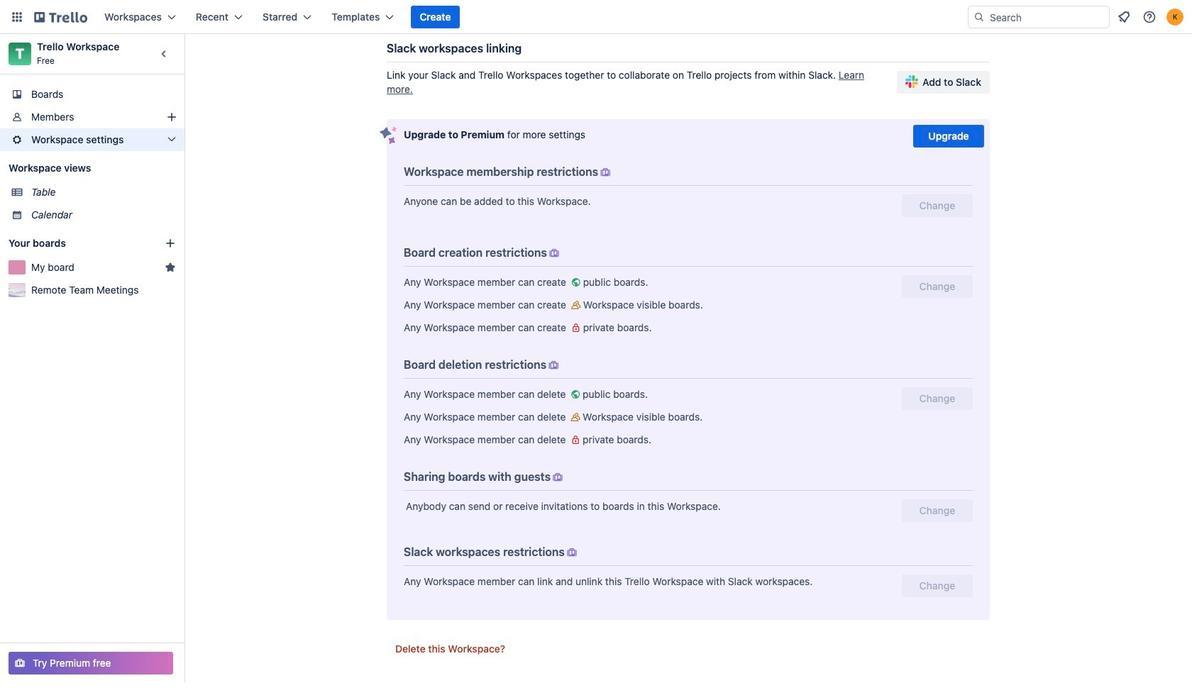 Task type: vqa. For each thing, say whether or not it's contained in the screenshot.
Your Boards With 2 Items element
yes



Task type: describe. For each thing, give the bounding box(es) containing it.
primary element
[[0, 0, 1192, 34]]

starred icon image
[[165, 262, 176, 273]]

0 notifications image
[[1116, 9, 1133, 26]]

open information menu image
[[1143, 10, 1157, 24]]

kendallparks02 (kendallparks02) image
[[1167, 9, 1184, 26]]



Task type: locate. For each thing, give the bounding box(es) containing it.
add board image
[[165, 238, 176, 249]]

search image
[[974, 11, 985, 23]]

your boards with 2 items element
[[9, 235, 143, 252]]

Search field
[[985, 6, 1109, 28]]

sparkle image
[[380, 126, 397, 145]]

sm image
[[569, 410, 583, 424]]

sm image
[[598, 165, 613, 180], [547, 246, 561, 260], [569, 275, 583, 290], [569, 298, 583, 312], [569, 321, 583, 335], [547, 358, 561, 373], [569, 388, 583, 402], [569, 433, 583, 447], [551, 471, 565, 485], [565, 546, 579, 560]]

workspace navigation collapse icon image
[[155, 44, 175, 64]]

back to home image
[[34, 6, 87, 28]]

switch to… image
[[10, 10, 24, 24]]



